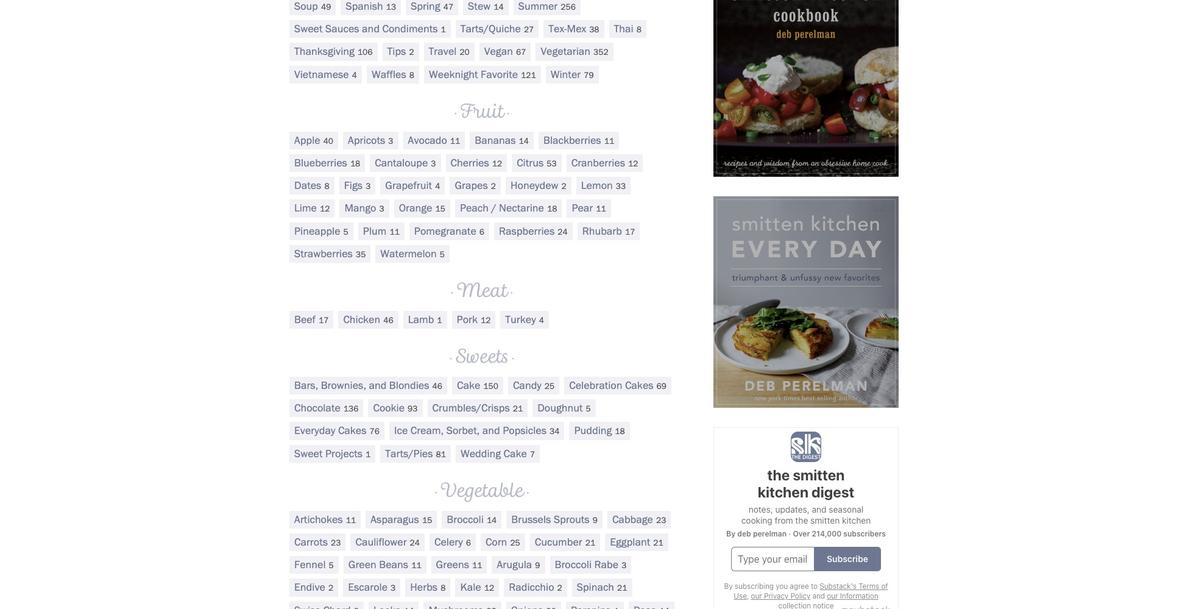 Task type: describe. For each thing, give the bounding box(es) containing it.
green
[[349, 558, 377, 571]]

broccoli for broccoli
[[447, 513, 484, 526]]

mex
[[567, 22, 587, 35]]

53
[[547, 158, 557, 169]]

12 for cranberries
[[629, 158, 639, 169]]

4 for turkey
[[539, 315, 544, 325]]

watermelon
[[381, 247, 437, 260]]

favorite
[[481, 67, 518, 81]]

thai 8
[[614, 22, 642, 35]]

asparagus 15
[[371, 513, 432, 526]]

0 vertical spatial 14
[[494, 2, 504, 12]]

40
[[324, 136, 334, 146]]

24 for cauliflower
[[410, 538, 420, 548]]

/
[[492, 201, 497, 215]]

21 for eggplant
[[654, 538, 664, 548]]

figs 3
[[344, 179, 371, 192]]

turkey
[[506, 313, 536, 326]]

20
[[460, 47, 470, 58]]

12 for lime
[[320, 204, 330, 214]]

3 for figs
[[366, 181, 371, 192]]

eggplant
[[610, 535, 651, 549]]

1 inside sweet projects 1
[[366, 449, 371, 459]]

46 inside bars, brownies, and blondies 46
[[433, 381, 443, 391]]

18 inside 'peach / nectarine 18'
[[547, 204, 557, 214]]

47 link
[[411, 0, 454, 13]]

21 for spinach
[[618, 583, 628, 593]]

brussels
[[512, 513, 551, 526]]

vegan
[[485, 45, 513, 58]]

broccoli rabe 3
[[555, 558, 627, 571]]

mango 3
[[345, 201, 385, 215]]

chocolate 136
[[294, 401, 359, 415]]

chocolate
[[294, 401, 341, 415]]

23 for cabbage
[[657, 515, 667, 525]]

and for brownies,
[[369, 379, 387, 392]]

escarole 3
[[348, 581, 396, 594]]

2 vertical spatial and
[[483, 424, 500, 437]]

apricots
[[348, 133, 386, 147]]

endive
[[294, 581, 326, 594]]

vegetarian
[[541, 45, 591, 58]]

9 inside arugula 9
[[535, 560, 540, 571]]

artichokes 11
[[294, 513, 356, 526]]

12 for cherries
[[492, 158, 502, 169]]

blueberries
[[294, 156, 347, 169]]

grapefruit 4
[[386, 179, 440, 192]]

4 for vietnamese
[[352, 70, 357, 80]]

brussels sprouts 9
[[512, 513, 598, 526]]

256 link
[[519, 0, 576, 13]]

dates
[[294, 179, 322, 192]]

strawberries
[[294, 247, 353, 260]]

cranberries 12
[[572, 156, 639, 169]]

corn 25
[[486, 535, 521, 549]]

2 for endive
[[329, 583, 334, 593]]

17 for beef
[[319, 315, 329, 325]]

weeknight favorite 121
[[429, 67, 536, 81]]

cookie 93
[[373, 401, 418, 415]]

46 inside the chicken 46
[[384, 315, 394, 325]]

vegetable
[[441, 478, 524, 507]]

blackberries
[[544, 133, 602, 147]]

winter
[[551, 67, 581, 81]]

greens 11
[[436, 558, 483, 571]]

beans
[[379, 558, 409, 571]]

cucumber 21
[[535, 535, 596, 549]]

candy
[[513, 379, 542, 392]]

2 for honeydew
[[562, 181, 567, 192]]

sweet for sweet projects
[[294, 447, 323, 460]]

14 for bananas
[[519, 136, 529, 146]]

pomegranate 6
[[414, 224, 485, 237]]

14 for broccoli
[[487, 515, 497, 525]]

endive 2
[[294, 581, 334, 594]]

1 inside lamb 1
[[437, 315, 442, 325]]

meat
[[458, 279, 508, 307]]

11 inside green beans 11
[[412, 560, 422, 571]]

radicchio
[[509, 581, 555, 594]]

waffles 8
[[372, 67, 415, 81]]

cake 150
[[457, 379, 499, 392]]

apple
[[294, 133, 320, 147]]

fennel
[[294, 558, 326, 571]]

dates 8
[[294, 179, 330, 192]]

arugula 9
[[497, 558, 540, 571]]

2 for radicchio
[[558, 583, 563, 593]]

lamb 1
[[408, 313, 442, 326]]

vegetarian 352
[[541, 45, 609, 58]]

17 for rhubarb
[[626, 226, 636, 237]]

sweet sauces and condiments 1
[[294, 22, 446, 35]]

3 for mango
[[380, 204, 385, 214]]

nectarine
[[499, 201, 544, 215]]

carrots 23
[[294, 535, 341, 549]]

1 inside the sweet sauces and condiments 1
[[441, 25, 446, 35]]

ice
[[394, 424, 408, 437]]

352
[[594, 47, 609, 58]]

green beans 11
[[349, 558, 422, 571]]

spinach 21
[[577, 581, 628, 594]]

tarts/quiche 27
[[461, 22, 534, 35]]

8 for waffles
[[410, 70, 415, 80]]

tarts/quiche
[[461, 22, 521, 35]]

travel 20
[[429, 45, 470, 58]]

grapes 2
[[455, 179, 496, 192]]

8 for dates
[[325, 181, 330, 192]]

67
[[516, 47, 526, 58]]

celery 6
[[435, 535, 471, 549]]

raspberries 24
[[499, 224, 568, 237]]

11 for plum
[[390, 226, 400, 237]]

cabbage
[[613, 513, 654, 526]]

14 link
[[468, 0, 504, 13]]

doughnut
[[538, 401, 583, 415]]

pineapple 5
[[294, 224, 349, 237]]

24 for raspberries
[[558, 226, 568, 237]]

travel
[[429, 45, 457, 58]]

herbs
[[410, 581, 438, 594]]

21 for crumbles/crisps
[[513, 404, 523, 414]]

thai
[[614, 22, 634, 35]]

cauliflower
[[356, 535, 407, 549]]

11 for artichokes
[[346, 515, 356, 525]]

everyday cakes 76
[[294, 424, 380, 437]]

18 for blueberries
[[350, 158, 361, 169]]

radicchio 2
[[509, 581, 563, 594]]

thanksgiving
[[294, 45, 355, 58]]



Task type: locate. For each thing, give the bounding box(es) containing it.
21 inside 'spinach 21'
[[618, 583, 628, 593]]

1 vertical spatial 25
[[511, 538, 521, 548]]

2 sweet from the top
[[294, 447, 323, 460]]

2 right endive at the left bottom
[[329, 583, 334, 593]]

1 vertical spatial 4
[[435, 181, 440, 192]]

17 inside rhubarb 17
[[626, 226, 636, 237]]

0 horizontal spatial 46
[[384, 315, 394, 325]]

11 right pear
[[596, 204, 606, 214]]

14 inside broccoli 14
[[487, 515, 497, 525]]

everyday
[[294, 424, 336, 437]]

18 for pudding
[[615, 426, 625, 437]]

cakes down 136
[[338, 424, 367, 437]]

24 inside raspberries 24
[[558, 226, 568, 237]]

1 vertical spatial 15
[[422, 515, 432, 525]]

4 for grapefruit
[[435, 181, 440, 192]]

1 vertical spatial 17
[[319, 315, 329, 325]]

spinach
[[577, 581, 615, 594]]

69
[[657, 381, 667, 391]]

tarts/pies
[[386, 447, 433, 460]]

1 horizontal spatial 23
[[657, 515, 667, 525]]

5 inside "watermelon 5"
[[440, 249, 445, 260]]

5 inside fennel 5
[[329, 560, 334, 571]]

11 right artichokes
[[346, 515, 356, 525]]

broccoli up 'celery 6'
[[447, 513, 484, 526]]

18
[[350, 158, 361, 169], [547, 204, 557, 214], [615, 426, 625, 437]]

wedding cake 7
[[461, 447, 535, 460]]

25
[[545, 381, 555, 391], [511, 538, 521, 548]]

pineapple
[[294, 224, 341, 237]]

citrus 53
[[517, 156, 557, 169]]

5 up strawberries 35
[[344, 226, 349, 237]]

0 vertical spatial cake
[[457, 379, 481, 392]]

21 right spinach
[[618, 583, 628, 593]]

12 inside cranberries 12
[[629, 158, 639, 169]]

cherries 12
[[451, 156, 502, 169]]

0 vertical spatial 9
[[593, 515, 598, 525]]

0 vertical spatial 6
[[480, 226, 485, 237]]

7
[[530, 449, 535, 459]]

5 inside pineapple 5
[[344, 226, 349, 237]]

11 right plum
[[390, 226, 400, 237]]

21 for cucumber
[[586, 538, 596, 548]]

11 for pear
[[596, 204, 606, 214]]

11 for blackberries
[[605, 136, 615, 146]]

3 for apricots
[[389, 136, 394, 146]]

and for sauces
[[362, 22, 380, 35]]

11 inside the artichokes 11
[[346, 515, 356, 525]]

25 for corn
[[511, 538, 521, 548]]

9 inside brussels sprouts 9
[[593, 515, 598, 525]]

1 vertical spatial 23
[[331, 538, 341, 548]]

celery
[[435, 535, 463, 549]]

0 vertical spatial 24
[[558, 226, 568, 237]]

0 horizontal spatial 24
[[410, 538, 420, 548]]

1 vertical spatial and
[[369, 379, 387, 392]]

3 down avocado 11
[[431, 158, 436, 169]]

1 horizontal spatial 46
[[433, 381, 443, 391]]

0 horizontal spatial 6
[[466, 538, 471, 548]]

11 inside avocado 11
[[450, 136, 460, 146]]

honeydew
[[511, 179, 559, 192]]

0 horizontal spatial cakes
[[338, 424, 367, 437]]

0 vertical spatial 1
[[441, 25, 446, 35]]

6 down peach at the top of the page
[[480, 226, 485, 237]]

and down 13 "link"
[[362, 22, 380, 35]]

14 up "citrus"
[[519, 136, 529, 146]]

winter 79
[[551, 67, 594, 81]]

4 inside "grapefruit 4"
[[435, 181, 440, 192]]

3 inside escarole 3
[[391, 583, 396, 593]]

1 horizontal spatial 4
[[435, 181, 440, 192]]

12 inside kale 12
[[485, 583, 495, 593]]

12 inside cherries 12
[[492, 158, 502, 169]]

blackberries 11
[[544, 133, 615, 147]]

6 inside pomegranate 6
[[480, 226, 485, 237]]

0 horizontal spatial 15
[[422, 515, 432, 525]]

0 horizontal spatial 17
[[319, 315, 329, 325]]

21 right eggplant
[[654, 538, 664, 548]]

18 inside blueberries 18
[[350, 158, 361, 169]]

1 horizontal spatial 18
[[547, 204, 557, 214]]

broccoli down cucumber 21
[[555, 558, 592, 571]]

12 inside 'lime 12'
[[320, 204, 330, 214]]

21 up broccoli rabe 3 at the bottom of page
[[586, 538, 596, 548]]

11 inside blackberries 11
[[605, 136, 615, 146]]

21 inside cucumber 21
[[586, 538, 596, 548]]

avocado
[[408, 133, 447, 147]]

condiments
[[383, 22, 438, 35]]

23 inside cabbage 23
[[657, 515, 667, 525]]

11 inside pear 11
[[596, 204, 606, 214]]

0 horizontal spatial 18
[[350, 158, 361, 169]]

1 vertical spatial cakes
[[338, 424, 367, 437]]

2 right honeydew
[[562, 181, 567, 192]]

0 horizontal spatial 9
[[535, 560, 540, 571]]

8 right "herbs"
[[441, 583, 446, 593]]

25 right candy
[[545, 381, 555, 391]]

23 right cabbage
[[657, 515, 667, 525]]

21 inside eggplant 21
[[654, 538, 664, 548]]

5 for doughnut
[[586, 404, 591, 414]]

8 inside dates 8
[[325, 181, 330, 192]]

21 up popsicles
[[513, 404, 523, 414]]

3 right mango
[[380, 204, 385, 214]]

25 for candy
[[545, 381, 555, 391]]

celebration
[[570, 379, 623, 392]]

0 horizontal spatial broccoli
[[447, 513, 484, 526]]

beef
[[294, 313, 316, 326]]

sweet down everyday
[[294, 447, 323, 460]]

11 up kale 12
[[473, 560, 483, 571]]

cake
[[457, 379, 481, 392], [504, 447, 527, 460]]

2 inside radicchio 2
[[558, 583, 563, 593]]

0 vertical spatial 17
[[626, 226, 636, 237]]

12 inside pork 12
[[481, 315, 491, 325]]

23 for carrots
[[331, 538, 341, 548]]

76
[[370, 426, 380, 437]]

1 vertical spatial 14
[[519, 136, 529, 146]]

8 inside herbs 8
[[441, 583, 446, 593]]

2 vertical spatial 1
[[366, 449, 371, 459]]

5 down pomegranate
[[440, 249, 445, 260]]

and up cookie
[[369, 379, 387, 392]]

1 sweet from the top
[[294, 22, 323, 35]]

0 vertical spatial 15
[[436, 204, 446, 214]]

1 up 'travel'
[[441, 25, 446, 35]]

15 for orange
[[436, 204, 446, 214]]

wedding
[[461, 447, 501, 460]]

23 right carrots
[[331, 538, 341, 548]]

14 up corn
[[487, 515, 497, 525]]

15 for asparagus
[[422, 515, 432, 525]]

arugula
[[497, 558, 532, 571]]

grapefruit
[[386, 179, 432, 192]]

weeknight
[[429, 67, 478, 81]]

46
[[384, 315, 394, 325], [433, 381, 443, 391]]

4 inside turkey 4
[[539, 315, 544, 325]]

avocado 11
[[408, 133, 460, 147]]

1 horizontal spatial 25
[[545, 381, 555, 391]]

pear
[[572, 201, 593, 215]]

11 inside 'greens 11'
[[473, 560, 483, 571]]

and up wedding cake 7
[[483, 424, 500, 437]]

5 for pineapple
[[344, 226, 349, 237]]

sweet
[[294, 22, 323, 35], [294, 447, 323, 460]]

14 up "tarts/quiche 27"
[[494, 2, 504, 12]]

0 vertical spatial 46
[[384, 315, 394, 325]]

5 inside doughnut 5
[[586, 404, 591, 414]]

3 down beans
[[391, 583, 396, 593]]

18 right pudding
[[615, 426, 625, 437]]

46 right chicken
[[384, 315, 394, 325]]

3 for escarole
[[391, 583, 396, 593]]

1 right lamb
[[437, 315, 442, 325]]

1 vertical spatial 18
[[547, 204, 557, 214]]

0 vertical spatial cakes
[[625, 379, 654, 392]]

49
[[321, 2, 331, 12]]

18 down honeydew 2
[[547, 204, 557, 214]]

peach
[[460, 201, 489, 215]]

1 horizontal spatial 9
[[593, 515, 598, 525]]

121
[[521, 70, 536, 80]]

sprouts
[[554, 513, 590, 526]]

1 horizontal spatial 6
[[480, 226, 485, 237]]

9 up radicchio 2
[[535, 560, 540, 571]]

2 vertical spatial 14
[[487, 515, 497, 525]]

1 horizontal spatial cake
[[504, 447, 527, 460]]

sweet down 49 link
[[294, 22, 323, 35]]

3 right figs in the top of the page
[[366, 181, 371, 192]]

15 right asparagus
[[422, 515, 432, 525]]

15
[[436, 204, 446, 214], [422, 515, 432, 525]]

8 right thai
[[637, 25, 642, 35]]

25 inside candy 25
[[545, 381, 555, 391]]

raspberries
[[499, 224, 555, 237]]

5 up pudding
[[586, 404, 591, 414]]

8 inside waffles 8
[[410, 70, 415, 80]]

3 inside figs 3
[[366, 181, 371, 192]]

candy 25
[[513, 379, 555, 392]]

figs
[[344, 179, 363, 192]]

artichokes
[[294, 513, 343, 526]]

0 vertical spatial sweet
[[294, 22, 323, 35]]

1 vertical spatial sweet
[[294, 447, 323, 460]]

broccoli for broccoli rabe
[[555, 558, 592, 571]]

3 inside cantaloupe 3
[[431, 158, 436, 169]]

crumbles/crisps
[[433, 401, 510, 415]]

2 up /
[[491, 181, 496, 192]]

0 vertical spatial 25
[[545, 381, 555, 391]]

12 down the bananas
[[492, 158, 502, 169]]

106
[[358, 47, 373, 58]]

rabe
[[595, 558, 619, 571]]

11
[[450, 136, 460, 146], [605, 136, 615, 146], [596, 204, 606, 214], [390, 226, 400, 237], [346, 515, 356, 525], [412, 560, 422, 571], [473, 560, 483, 571]]

3 inside mango 3
[[380, 204, 385, 214]]

14 inside bananas 14
[[519, 136, 529, 146]]

17 right rhubarb at the top of the page
[[626, 226, 636, 237]]

1 vertical spatial 9
[[535, 560, 540, 571]]

5 right fennel
[[329, 560, 334, 571]]

3 right rabe
[[622, 560, 627, 571]]

brownies,
[[321, 379, 366, 392]]

2 right the radicchio at the left of the page
[[558, 583, 563, 593]]

81
[[436, 449, 446, 459]]

grapes
[[455, 179, 488, 192]]

24 right raspberries
[[558, 226, 568, 237]]

kale
[[461, 581, 481, 594]]

3 up cantaloupe
[[389, 136, 394, 146]]

0 horizontal spatial 25
[[511, 538, 521, 548]]

0 vertical spatial and
[[362, 22, 380, 35]]

tips 2
[[387, 45, 414, 58]]

8 right dates
[[325, 181, 330, 192]]

pomegranate
[[414, 224, 477, 237]]

cakes
[[625, 379, 654, 392], [338, 424, 367, 437]]

pear 11
[[572, 201, 606, 215]]

0 horizontal spatial 23
[[331, 538, 341, 548]]

tex-
[[549, 22, 567, 35]]

17 inside beef 17
[[319, 315, 329, 325]]

9 right sprouts
[[593, 515, 598, 525]]

24 down 'asparagus 15'
[[410, 538, 420, 548]]

0 horizontal spatial cake
[[457, 379, 481, 392]]

6 inside 'celery 6'
[[466, 538, 471, 548]]

pork
[[457, 313, 478, 326]]

25 right corn
[[511, 538, 521, 548]]

rhubarb
[[583, 224, 622, 237]]

vietnamese 4
[[294, 67, 357, 81]]

1 vertical spatial 46
[[433, 381, 443, 391]]

and
[[362, 22, 380, 35], [369, 379, 387, 392], [483, 424, 500, 437]]

2 for grapes
[[491, 181, 496, 192]]

11 inside plum 11
[[390, 226, 400, 237]]

11 for greens
[[473, 560, 483, 571]]

23 inside carrots 23
[[331, 538, 341, 548]]

15 inside 'asparagus 15'
[[422, 515, 432, 525]]

11 for avocado
[[450, 136, 460, 146]]

12 for kale
[[485, 583, 495, 593]]

mango
[[345, 201, 376, 215]]

2 horizontal spatial 18
[[615, 426, 625, 437]]

12 right kale
[[485, 583, 495, 593]]

citrus
[[517, 156, 544, 169]]

2 vertical spatial 18
[[615, 426, 625, 437]]

46 right blondies
[[433, 381, 443, 391]]

2 vertical spatial 4
[[539, 315, 544, 325]]

1 vertical spatial 6
[[466, 538, 471, 548]]

1 vertical spatial broccoli
[[555, 558, 592, 571]]

corn
[[486, 535, 507, 549]]

17 right the 'beef'
[[319, 315, 329, 325]]

2 horizontal spatial 4
[[539, 315, 544, 325]]

cakes left 69
[[625, 379, 654, 392]]

18 up figs in the top of the page
[[350, 158, 361, 169]]

25 inside the corn 25
[[511, 538, 521, 548]]

2 inside honeydew 2
[[562, 181, 567, 192]]

1 horizontal spatial broccoli
[[555, 558, 592, 571]]

cake left 150
[[457, 379, 481, 392]]

8 right waffles
[[410, 70, 415, 80]]

8 for herbs
[[441, 583, 446, 593]]

2 inside endive 2
[[329, 583, 334, 593]]

2 inside grapes 2
[[491, 181, 496, 192]]

8 for thai
[[637, 25, 642, 35]]

blondies
[[389, 379, 430, 392]]

3 inside broccoli rabe 3
[[622, 560, 627, 571]]

6 for celery
[[466, 538, 471, 548]]

18 inside pudding 18
[[615, 426, 625, 437]]

0 vertical spatial 23
[[657, 515, 667, 525]]

tips
[[387, 45, 406, 58]]

12 right cranberries
[[629, 158, 639, 169]]

6 for pomegranate
[[480, 226, 485, 237]]

2 right the tips
[[409, 47, 414, 58]]

1 vertical spatial 1
[[437, 315, 442, 325]]

2 for tips
[[409, 47, 414, 58]]

12 right lime
[[320, 204, 330, 214]]

0 vertical spatial 4
[[352, 70, 357, 80]]

lamb
[[408, 313, 434, 326]]

11 right beans
[[412, 560, 422, 571]]

5 for fennel
[[329, 560, 334, 571]]

13
[[386, 2, 396, 12]]

12 for pork
[[481, 315, 491, 325]]

apple 40
[[294, 133, 334, 147]]

21 inside crumbles/crisps 21
[[513, 404, 523, 414]]

cake left 7
[[504, 447, 527, 460]]

eggplant 21
[[610, 535, 664, 549]]

1 horizontal spatial cakes
[[625, 379, 654, 392]]

1 down "76"
[[366, 449, 371, 459]]

blueberries 18
[[294, 156, 361, 169]]

tarts/pies 81
[[386, 447, 446, 460]]

4 up orange 15
[[435, 181, 440, 192]]

8 inside the thai 8
[[637, 25, 642, 35]]

0 vertical spatial 18
[[350, 158, 361, 169]]

15 inside orange 15
[[436, 204, 446, 214]]

lime
[[294, 201, 317, 215]]

2 inside tips 2
[[409, 47, 414, 58]]

asparagus
[[371, 513, 419, 526]]

11 up cherries
[[450, 136, 460, 146]]

sweet for sweet sauces and condiments
[[294, 22, 323, 35]]

15 up pomegranate
[[436, 204, 446, 214]]

tex-mex 38
[[549, 22, 600, 35]]

4 right turkey
[[539, 315, 544, 325]]

11 up cranberries 12
[[605, 136, 615, 146]]

12
[[492, 158, 502, 169], [629, 158, 639, 169], [320, 204, 330, 214], [481, 315, 491, 325], [485, 583, 495, 593]]

6 right celery
[[466, 538, 471, 548]]

1 vertical spatial cake
[[504, 447, 527, 460]]

3 for cantaloupe
[[431, 158, 436, 169]]

carrots
[[294, 535, 328, 549]]

3
[[389, 136, 394, 146], [431, 158, 436, 169], [366, 181, 371, 192], [380, 204, 385, 214], [622, 560, 627, 571], [391, 583, 396, 593]]

0 vertical spatial broccoli
[[447, 513, 484, 526]]

0 horizontal spatial 4
[[352, 70, 357, 80]]

celebration cakes 69
[[570, 379, 667, 392]]

cakes for celebration cakes
[[625, 379, 654, 392]]

4 down 'thanksgiving 106'
[[352, 70, 357, 80]]

orange 15
[[399, 201, 446, 215]]

5 for watermelon
[[440, 249, 445, 260]]

None search field
[[58, 29, 1096, 66]]

1 horizontal spatial 15
[[436, 204, 446, 214]]

greens
[[436, 558, 469, 571]]

4 inside vietnamese 4
[[352, 70, 357, 80]]

1 horizontal spatial 24
[[558, 226, 568, 237]]

49 link
[[294, 0, 331, 13]]

3 inside apricots 3
[[389, 136, 394, 146]]

1 horizontal spatial 17
[[626, 226, 636, 237]]

cakes for everyday cakes
[[338, 424, 367, 437]]

1 vertical spatial 24
[[410, 538, 420, 548]]

12 right pork
[[481, 315, 491, 325]]

plum 11
[[363, 224, 400, 237]]

24 inside cauliflower 24
[[410, 538, 420, 548]]



Task type: vqa. For each thing, say whether or not it's contained in the screenshot.


